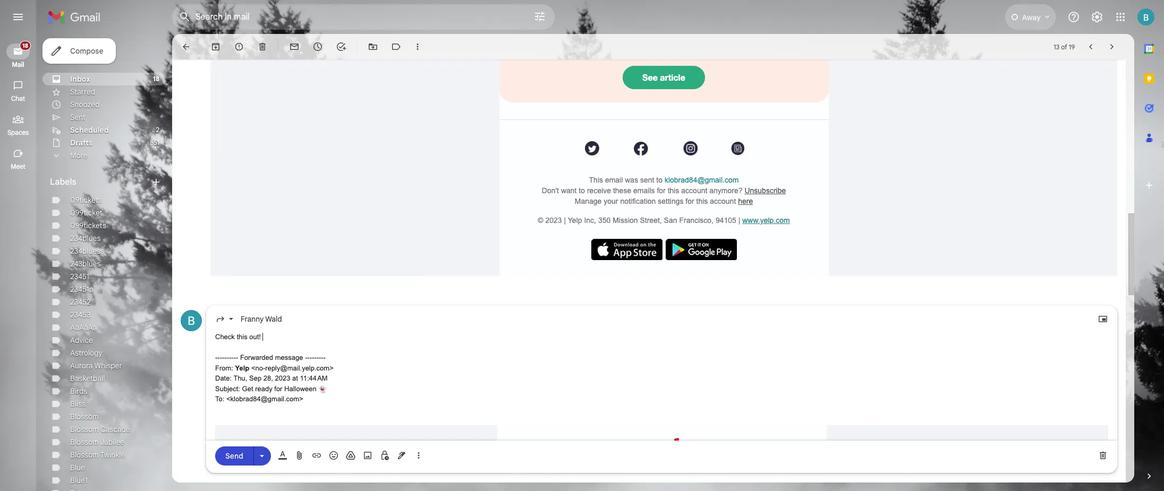 Task type: locate. For each thing, give the bounding box(es) containing it.
for right settings
[[686, 197, 694, 206]]

blossom for blossom jubilee
[[70, 438, 99, 447]]

account
[[681, 186, 707, 195], [710, 197, 736, 206]]

mark as unread image
[[289, 41, 300, 52]]

tab list
[[1134, 34, 1164, 453]]

18 up 2
[[153, 75, 159, 83]]

blossom up blossom twinkle "link"
[[70, 438, 99, 447]]

blossom down bliss
[[70, 412, 99, 422]]

blossom up "blue" link on the bottom left of page
[[70, 451, 99, 460]]

to right how
[[772, 22, 785, 38]]

1 vertical spatial yelp
[[235, 364, 249, 372]]

to
[[772, 22, 785, 38], [656, 176, 663, 184], [579, 186, 585, 195]]

aurora whisper
[[70, 361, 122, 371]]

1 horizontal spatial 18
[[153, 75, 159, 83]]

navigation containing mail
[[0, 34, 37, 491]]

advice link
[[70, 336, 93, 345]]

francisco,
[[679, 216, 714, 225]]

get
[[586, 39, 607, 55]]

<no-
[[251, 364, 265, 372]]

don't
[[542, 186, 559, 195]]

2023 inside ---------- forwarded message --------- from: yelp <no-reply@mail.yelp.com> date: thu, sep 28, 2023 at 11:44 am subject: get ready for halloween
[[275, 375, 290, 383]]

for up settings
[[657, 186, 666, 195]]

aaaaaa
[[70, 323, 97, 333]]

18
[[22, 42, 28, 49], [153, 75, 159, 83]]

insert link ‪(⌘k)‬ image
[[311, 451, 322, 461]]

scheduled
[[70, 125, 109, 135]]

this up settings
[[668, 186, 679, 195]]

sent
[[640, 176, 654, 184]]

0 vertical spatial to
[[772, 22, 785, 38]]

243blues
[[70, 259, 101, 269]]

blossom twinkle link
[[70, 451, 125, 460]]

navigation
[[0, 34, 37, 491]]

0 horizontal spatial account
[[681, 186, 707, 195]]

meet heading
[[0, 163, 36, 171]]

for
[[657, 186, 666, 195], [686, 197, 694, 206], [274, 385, 282, 393]]

chat heading
[[0, 95, 36, 103]]

blossom link
[[70, 412, 99, 422]]

back to inbox image
[[181, 41, 191, 52]]

forwarded
[[240, 354, 273, 362]]

1 horizontal spatial this
[[668, 186, 679, 195]]

wald
[[265, 315, 282, 324]]

1 horizontal spatial |
[[738, 216, 740, 225]]

to up the manage
[[579, 186, 585, 195]]

0 vertical spatial 18
[[22, 42, 28, 49]]

23453
[[70, 310, 91, 320]]

23451o
[[70, 285, 94, 294]]

blossom for blossom cascade
[[70, 425, 99, 435]]

san
[[664, 216, 677, 225]]

twitter image
[[585, 141, 599, 156]]

drafts
[[70, 138, 93, 148]]

blossom jubilee link
[[70, 438, 124, 447]]

jubilee
[[100, 438, 124, 447]]

099tickets link
[[70, 221, 106, 231]]

out!
[[249, 333, 261, 341]]

settings
[[658, 197, 684, 206]]

snoozed link
[[70, 100, 100, 109]]

1 vertical spatial account
[[710, 197, 736, 206]]

1 vertical spatial 18
[[153, 75, 159, 83]]

1 horizontal spatial yelp
[[568, 216, 582, 225]]

11 - from the left
[[305, 354, 307, 362]]

3 - from the left
[[220, 354, 222, 362]]

1 blossom from the top
[[70, 412, 99, 422]]

account down klobrad84@gmail.com
[[681, 186, 707, 195]]

www.yelp.com link
[[742, 216, 790, 225]]

1 vertical spatial this
[[696, 197, 708, 206]]

see
[[642, 72, 658, 83]]

2 vertical spatial this
[[237, 333, 247, 341]]

snooze image
[[312, 41, 323, 52]]

2023 left at
[[275, 375, 290, 383]]

23451
[[70, 272, 89, 282]]

13
[[1054, 43, 1060, 51]]

2023
[[545, 216, 562, 225], [275, 375, 290, 383]]

send
[[225, 451, 243, 461]]

23451 link
[[70, 272, 89, 282]]

-
[[215, 354, 217, 362], [217, 354, 220, 362], [220, 354, 222, 362], [222, 354, 224, 362], [224, 354, 227, 362], [227, 354, 229, 362], [229, 354, 231, 362], [231, 354, 234, 362], [234, 354, 236, 362], [236, 354, 238, 362], [305, 354, 307, 362], [307, 354, 310, 362], [310, 354, 312, 362], [312, 354, 314, 362], [314, 354, 316, 362], [316, 354, 319, 362], [319, 354, 321, 362], [321, 354, 323, 362], [323, 354, 326, 362]]

from:
[[215, 364, 233, 372]]

add to tasks image
[[336, 41, 346, 52]]

2
[[156, 126, 159, 134]]

2 vertical spatial to
[[579, 186, 585, 195]]

0 horizontal spatial |
[[564, 216, 566, 225]]

0 horizontal spatial yelp
[[235, 364, 249, 372]]

23453 link
[[70, 310, 91, 320]]

mail
[[12, 61, 24, 69]]

to right sent
[[656, 176, 663, 184]]

report spam image
[[234, 41, 244, 52]]

blossom cascade
[[70, 425, 130, 435]]

Search in mail search field
[[172, 4, 555, 30]]

8 - from the left
[[231, 354, 234, 362]]

good
[[650, 39, 684, 55]]

more options image
[[415, 451, 422, 461]]

this up francisco,
[[696, 197, 708, 206]]

blossom jubilee
[[70, 438, 124, 447]]

0 horizontal spatial for
[[274, 385, 282, 393]]

851
[[150, 139, 159, 147]]

mission
[[613, 216, 638, 225]]

more image
[[412, 41, 423, 52]]

halloween
[[284, 385, 317, 393]]

3 blossom from the top
[[70, 438, 99, 447]]

mail heading
[[0, 61, 36, 69]]

and
[[650, 22, 675, 38]]

0 horizontal spatial 2023
[[275, 375, 290, 383]]

how
[[740, 22, 768, 38]]

subject:
[[215, 385, 240, 393]]

blossom cascade link
[[70, 425, 130, 435]]

2 vertical spatial for
[[274, 385, 282, 393]]

2 horizontal spatial to
[[772, 22, 785, 38]]

this inside message body text box
[[237, 333, 247, 341]]

klobrad84@gmail.com
[[665, 176, 739, 184]]

18 up mail
[[22, 42, 28, 49]]

franny wald
[[241, 315, 282, 324]]

for right ready
[[274, 385, 282, 393]]

2 blossom from the top
[[70, 425, 99, 435]]

| right ©
[[564, 216, 566, 225]]

account down anymore?
[[710, 197, 736, 206]]

chat
[[11, 95, 25, 103]]

👻 image
[[318, 386, 327, 394]]

insert photo image
[[362, 451, 373, 461]]

of
[[1061, 43, 1067, 51]]

0 vertical spatial for
[[657, 186, 666, 195]]

yelp up the thu,
[[235, 364, 249, 372]]

sent
[[70, 113, 85, 122]]

4 blossom from the top
[[70, 451, 99, 460]]

basketball
[[70, 374, 105, 384]]

2 horizontal spatial for
[[686, 197, 694, 206]]

blossom down blossom link
[[70, 425, 99, 435]]

2023 right ©
[[545, 216, 562, 225]]

blossom for blossom twinkle
[[70, 451, 99, 460]]

learn
[[543, 22, 581, 38]]

0 vertical spatial 2023
[[545, 216, 562, 225]]

1 vertical spatial 2023
[[275, 375, 290, 383]]

0 vertical spatial account
[[681, 186, 707, 195]]

astrology link
[[70, 349, 102, 358]]

5 - from the left
[[224, 354, 227, 362]]

search in mail image
[[175, 7, 194, 27]]

ready
[[255, 385, 272, 393]]

gmail image
[[48, 6, 106, 28]]

23452
[[70, 298, 90, 307]]

0 vertical spatial yelp
[[568, 216, 582, 225]]

blue1 link
[[70, 476, 88, 486]]

reply@mail.yelp.com>
[[265, 364, 334, 372]]

unsubscribe link
[[745, 186, 786, 195]]

this left the out!
[[237, 333, 247, 341]]

1 vertical spatial to
[[656, 176, 663, 184]]

2 horizontal spatial this
[[696, 197, 708, 206]]

facebook image
[[634, 142, 648, 156]]

delete image
[[257, 41, 268, 52]]

234blues link
[[70, 234, 101, 243]]

klobrad84@gmail.com link
[[665, 176, 739, 184]]

234bluess link
[[70, 247, 104, 256]]

move to image
[[368, 41, 378, 52]]

099ticket link
[[70, 208, 102, 218]]

your
[[604, 197, 618, 206]]

type of response image
[[215, 314, 226, 325]]

0 horizontal spatial this
[[237, 333, 247, 341]]

yelp left the inc,
[[568, 216, 582, 225]]

yelp inside ---------- forwarded message --------- from: yelp <no-reply@mail.yelp.com> date: thu, sep 28, 2023 at 11:44 am subject: get ready for halloween
[[235, 364, 249, 372]]

main menu image
[[12, 11, 24, 23]]

blue link
[[70, 463, 85, 473]]

© 2023 | yelp inc, 350 mission street, san francisco, 94105 | www.yelp.com
[[538, 216, 790, 225]]

0 horizontal spatial 18
[[22, 42, 28, 49]]

13 of 19
[[1054, 43, 1075, 51]]

| right 94105
[[738, 216, 740, 225]]

unsubscribe
[[745, 186, 786, 195]]



Task type: vqa. For each thing, say whether or not it's contained in the screenshot.
emails
yes



Task type: describe. For each thing, give the bounding box(es) containing it.
snoozed
[[70, 100, 100, 109]]

099ticket
[[70, 208, 102, 218]]

check
[[215, 333, 235, 341]]

insert signature image
[[396, 451, 407, 461]]

get it on google play image
[[665, 239, 737, 260]]

aaaaaa link
[[70, 323, 97, 333]]

sep
[[249, 375, 262, 383]]

13 - from the left
[[310, 354, 312, 362]]

www.yelp.com
[[742, 216, 790, 225]]

advanced search options image
[[529, 6, 550, 27]]

1 horizontal spatial 2023
[[545, 216, 562, 225]]

insert emoji ‪(⌘⇧2)‬ image
[[328, 451, 339, 461]]

12 - from the left
[[307, 354, 310, 362]]

lighting.
[[688, 39, 742, 55]]

advice
[[70, 336, 93, 345]]

receive
[[587, 186, 611, 195]]

19
[[1069, 43, 1075, 51]]

tips
[[622, 22, 647, 38]]

18 inside navigation
[[22, 42, 28, 49]]

on
[[720, 22, 736, 38]]

11:44 am
[[300, 375, 328, 383]]

spaces heading
[[0, 129, 36, 137]]

support image
[[1067, 11, 1080, 23]]

these
[[613, 186, 631, 195]]

Search in mail text field
[[196, 12, 504, 22]]

2 - from the left
[[217, 354, 220, 362]]

1 - from the left
[[215, 354, 217, 362]]

for inside ---------- forwarded message --------- from: yelp <no-reply@mail.yelp.com> date: thu, sep 28, 2023 at 11:44 am subject: get ready for halloween
[[274, 385, 282, 393]]

spaces
[[7, 129, 29, 137]]

email
[[605, 176, 623, 184]]

14 - from the left
[[312, 354, 314, 362]]

bliss link
[[70, 400, 86, 409]]

more
[[70, 151, 87, 160]]

birds link
[[70, 387, 87, 396]]

inc,
[[584, 216, 596, 225]]

toggle confidential mode image
[[379, 451, 390, 461]]

1 | from the left
[[564, 216, 566, 225]]

1 horizontal spatial account
[[710, 197, 736, 206]]

94105
[[716, 216, 736, 225]]

learn more tips and tricks on how to get scary good lighting.
[[543, 22, 785, 55]]

archive image
[[210, 41, 221, 52]]

0 vertical spatial this
[[668, 186, 679, 195]]

18 - from the left
[[321, 354, 323, 362]]

15 - from the left
[[314, 354, 316, 362]]

manage
[[575, 197, 602, 206]]

here link
[[738, 197, 753, 206]]

0 horizontal spatial to
[[579, 186, 585, 195]]

Message Body text field
[[215, 332, 1108, 491]]

23451o link
[[70, 285, 94, 294]]

to inside 'learn more tips and tricks on how to get scary good lighting.'
[[772, 22, 785, 38]]

1 horizontal spatial for
[[657, 186, 666, 195]]

more
[[584, 22, 618, 38]]

anymore?
[[709, 186, 743, 195]]

message
[[275, 354, 303, 362]]

get
[[242, 385, 253, 393]]

more send options image
[[257, 451, 267, 461]]

10 - from the left
[[236, 354, 238, 362]]

emails
[[633, 186, 655, 195]]

1 vertical spatial for
[[686, 197, 694, 206]]

<klobrad84@gmail.com>
[[226, 395, 303, 403]]

street,
[[640, 216, 662, 225]]

243blues link
[[70, 259, 101, 269]]

labels image
[[391, 41, 402, 52]]

insert files using drive image
[[345, 451, 356, 461]]

date:
[[215, 375, 232, 383]]

cascade
[[100, 425, 130, 435]]

yelp blog image
[[731, 142, 744, 155]]

9 - from the left
[[234, 354, 236, 362]]

aurora whisper link
[[70, 361, 122, 371]]

download on the apple store image
[[591, 239, 662, 260]]

discard draft ‪(⌘⇧d)‬ image
[[1098, 451, 1108, 461]]

yelp logo image
[[639, 438, 685, 456]]

6 - from the left
[[227, 354, 229, 362]]

234bluess
[[70, 247, 104, 256]]

franny
[[241, 315, 264, 324]]

blue1
[[70, 476, 88, 486]]

labels heading
[[50, 177, 151, 188]]

whisper
[[94, 361, 122, 371]]

twinkle
[[100, 451, 125, 460]]

7 - from the left
[[229, 354, 231, 362]]

instagram image
[[683, 141, 697, 156]]

©
[[538, 216, 543, 225]]

to:
[[215, 395, 224, 403]]

astrology
[[70, 349, 102, 358]]

inbox
[[70, 74, 90, 84]]

blossom twinkle
[[70, 451, 125, 460]]

older image
[[1107, 41, 1117, 52]]

---------- forwarded message --------- from: yelp <no-reply@mail.yelp.com> date: thu, sep 28, 2023 at 11:44 am subject: get ready for halloween
[[215, 354, 334, 393]]

1 horizontal spatial to
[[656, 176, 663, 184]]

blue
[[70, 463, 85, 473]]

4 - from the left
[[222, 354, 224, 362]]

attach files image
[[294, 451, 305, 461]]

send button
[[215, 447, 253, 466]]

meet
[[11, 163, 25, 171]]

scheduled link
[[70, 125, 109, 135]]

labels
[[50, 177, 76, 188]]

check this out!
[[215, 333, 263, 341]]

28,
[[263, 375, 273, 383]]

was
[[625, 176, 638, 184]]

see article
[[642, 72, 685, 83]]

19 - from the left
[[323, 354, 326, 362]]

settings image
[[1091, 11, 1104, 23]]

blossom for blossom link
[[70, 412, 99, 422]]

at
[[292, 375, 298, 383]]

234blues
[[70, 234, 101, 243]]

23452 link
[[70, 298, 90, 307]]

2 | from the left
[[738, 216, 740, 225]]

article
[[660, 72, 685, 83]]

09tickets
[[70, 196, 102, 205]]

aurora
[[70, 361, 93, 371]]

17 - from the left
[[319, 354, 321, 362]]

newer image
[[1086, 41, 1096, 52]]

16 - from the left
[[316, 354, 319, 362]]

here
[[738, 197, 753, 206]]

bliss
[[70, 400, 86, 409]]

compose
[[70, 46, 103, 56]]

drafts link
[[70, 138, 93, 148]]

18 link
[[6, 41, 31, 60]]



